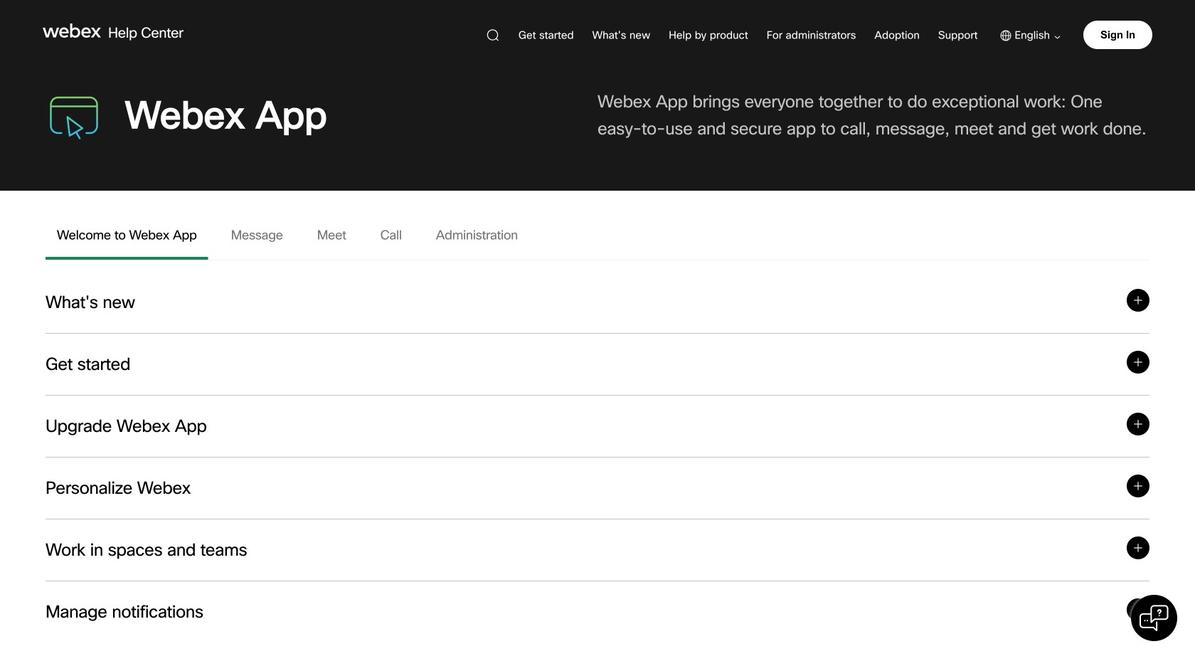Task type: locate. For each thing, give the bounding box(es) containing it.
down arrow image
[[1050, 36, 1061, 39]]

webex logo image
[[43, 23, 101, 38]]



Task type: describe. For each thing, give the bounding box(es) containing it.
search icon image
[[487, 29, 499, 41]]

landing icon image
[[46, 87, 102, 144]]

chat help image
[[1140, 604, 1169, 633]]



Task type: vqa. For each thing, say whether or not it's contained in the screenshot.
LANDING ICON
yes



